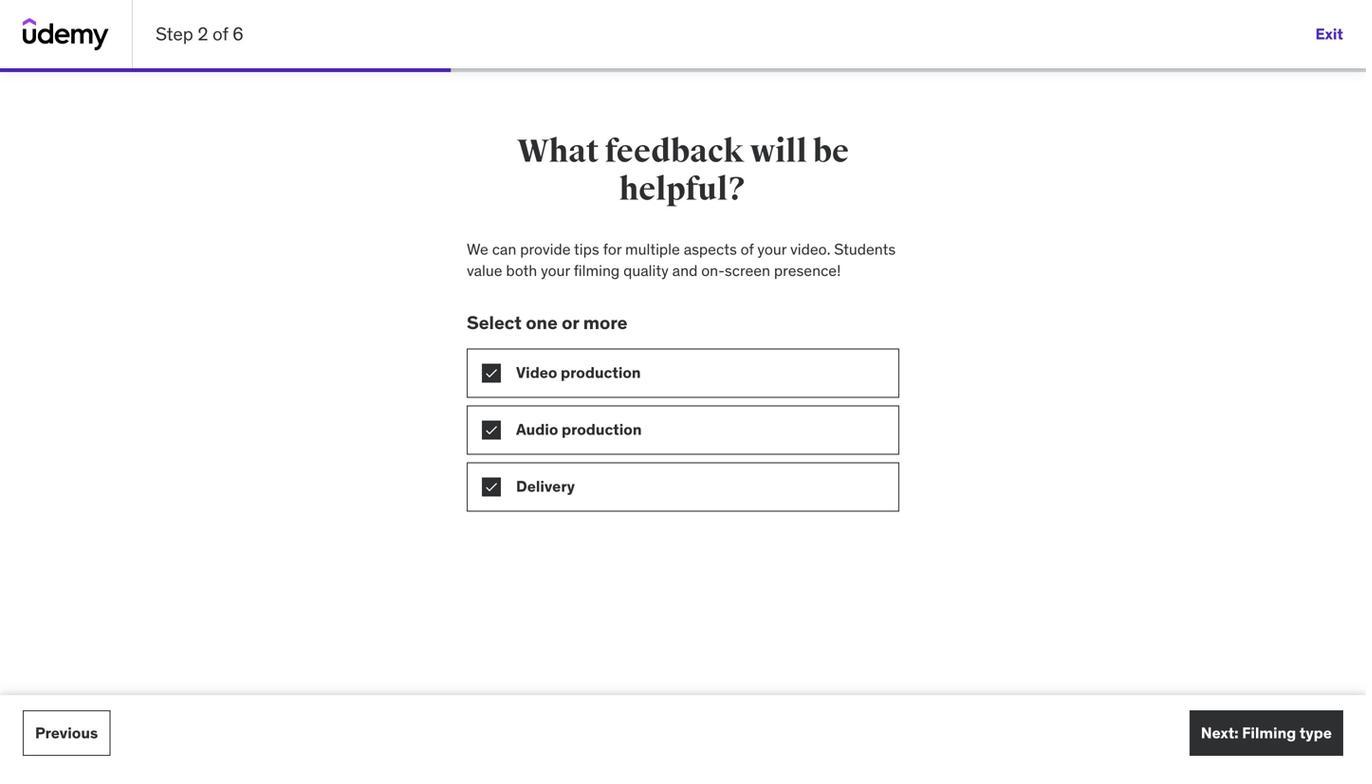 Task type: vqa. For each thing, say whether or not it's contained in the screenshot.
This course was selected for our collection of top-rated courses trusted by businesses worldwide.
no



Task type: describe. For each thing, give the bounding box(es) containing it.
what
[[517, 132, 599, 171]]

exit button
[[1316, 11, 1344, 57]]

and
[[672, 261, 698, 280]]

small image for video production
[[482, 364, 501, 383]]

small image
[[482, 478, 501, 497]]

exit
[[1316, 24, 1344, 44]]

step 2 of 6 element
[[0, 68, 451, 72]]

previous button
[[23, 711, 110, 756]]

next: filming type button
[[1190, 711, 1344, 756]]

we can provide tips for multiple aspects of your video. students value both your filming quality and on-screen presence!
[[467, 240, 896, 280]]

helpful?
[[619, 170, 747, 209]]

more
[[583, 311, 628, 334]]

step
[[156, 22, 193, 45]]

audio
[[516, 420, 558, 439]]

udemy image
[[23, 18, 109, 50]]

6
[[233, 22, 244, 45]]

audio production
[[516, 420, 642, 439]]

or
[[562, 311, 579, 334]]

step 2 of 6
[[156, 22, 244, 45]]

production for audio production
[[562, 420, 642, 439]]

0 vertical spatial your
[[758, 240, 787, 259]]

of inside we can provide tips for multiple aspects of your video. students value both your filming quality and on-screen presence!
[[741, 240, 754, 259]]

filming
[[574, 261, 620, 280]]

delivery
[[516, 477, 575, 496]]

for
[[603, 240, 622, 259]]

feedback
[[605, 132, 744, 171]]

on-
[[701, 261, 725, 280]]

select
[[467, 311, 522, 334]]

production for video production
[[561, 363, 641, 383]]



Task type: locate. For each thing, give the bounding box(es) containing it.
1 horizontal spatial of
[[741, 240, 754, 259]]

previous
[[35, 723, 98, 743]]

provide
[[520, 240, 571, 259]]

screen
[[725, 261, 771, 280]]

of right 2
[[213, 22, 228, 45]]

we
[[467, 240, 489, 259]]

your up screen
[[758, 240, 787, 259]]

next: filming type
[[1201, 723, 1332, 743]]

tips
[[574, 240, 599, 259]]

1 small image from the top
[[482, 364, 501, 383]]

production down 'more' at the top of the page
[[561, 363, 641, 383]]

1 vertical spatial of
[[741, 240, 754, 259]]

will
[[750, 132, 807, 171]]

0 horizontal spatial of
[[213, 22, 228, 45]]

value
[[467, 261, 503, 280]]

be
[[813, 132, 849, 171]]

1 production from the top
[[561, 363, 641, 383]]

video.
[[790, 240, 831, 259]]

select one or more
[[467, 311, 628, 334]]

2
[[198, 22, 208, 45]]

0 vertical spatial small image
[[482, 364, 501, 383]]

small image left video
[[482, 364, 501, 383]]

video production
[[516, 363, 641, 383]]

video
[[516, 363, 558, 383]]

aspects
[[684, 240, 737, 259]]

1 horizontal spatial your
[[758, 240, 787, 259]]

your
[[758, 240, 787, 259], [541, 261, 570, 280]]

multiple
[[625, 240, 680, 259]]

2 small image from the top
[[482, 421, 501, 440]]

both
[[506, 261, 537, 280]]

production down video production at top
[[562, 420, 642, 439]]

what feedback will be helpful?
[[517, 132, 849, 209]]

students
[[834, 240, 896, 259]]

2 production from the top
[[562, 420, 642, 439]]

of up screen
[[741, 240, 754, 259]]

your down provide
[[541, 261, 570, 280]]

0 vertical spatial production
[[561, 363, 641, 383]]

one
[[526, 311, 558, 334]]

production
[[561, 363, 641, 383], [562, 420, 642, 439]]

0 horizontal spatial your
[[541, 261, 570, 280]]

presence!
[[774, 261, 841, 280]]

quality
[[624, 261, 669, 280]]

can
[[492, 240, 517, 259]]

0 vertical spatial of
[[213, 22, 228, 45]]

next:
[[1201, 723, 1239, 743]]

1 vertical spatial your
[[541, 261, 570, 280]]

1 vertical spatial production
[[562, 420, 642, 439]]

small image for audio production
[[482, 421, 501, 440]]

filming
[[1242, 723, 1297, 743]]

small image left the audio
[[482, 421, 501, 440]]

of
[[213, 22, 228, 45], [741, 240, 754, 259]]

small image
[[482, 364, 501, 383], [482, 421, 501, 440]]

type
[[1300, 723, 1332, 743]]

1 vertical spatial small image
[[482, 421, 501, 440]]



